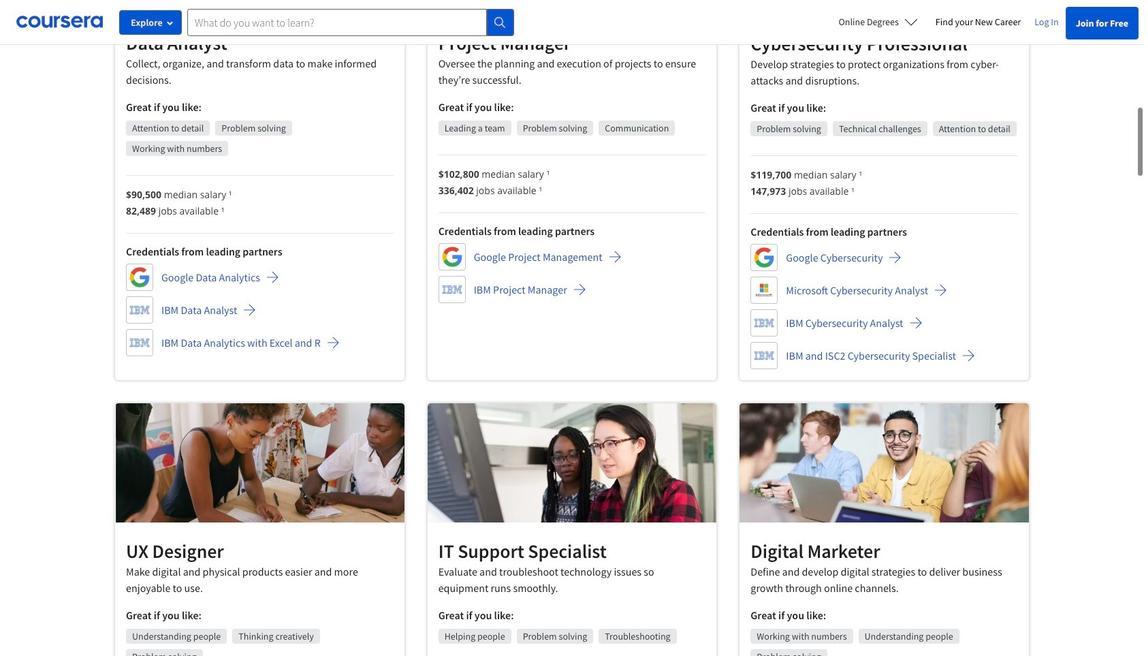 Task type: locate. For each thing, give the bounding box(es) containing it.
ux designer image
[[115, 403, 405, 522]]

data analyst image
[[115, 0, 405, 14]]

coursera image
[[16, 11, 103, 33]]

None search field
[[187, 9, 515, 36]]

it support specialist image
[[428, 403, 717, 523]]



Task type: describe. For each thing, give the bounding box(es) containing it.
project manager image
[[428, 0, 717, 14]]

What do you want to learn? text field
[[187, 9, 487, 36]]

digital marketer image
[[740, 403, 1030, 523]]



Task type: vqa. For each thing, say whether or not it's contained in the screenshot.
Coursera image
yes



